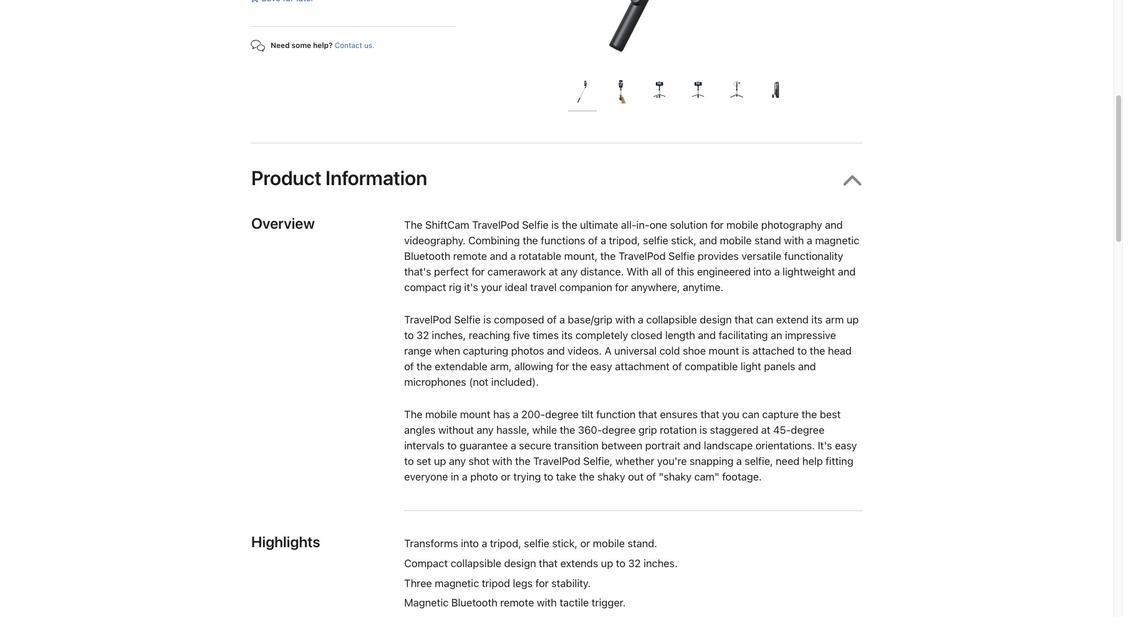 Task type: vqa. For each thing, say whether or not it's contained in the screenshot.
AT to the top
yes



Task type: locate. For each thing, give the bounding box(es) containing it.
remote inside the shiftcam travelpod selfie is the ultimate all-in-one solution for mobile photography and videography. combining the functions of a tripod, selfie stick, and mobile stand with a magnetic bluetooth remote and a rotatable mount, the travelpod selfie provides versatile functionality that's perfect for camerawork at any distance. with all of this engineered into a lightweight and compact rig it's your ideal travel companion for anywhere, anytime.
[[453, 250, 487, 262]]

0 vertical spatial or
[[501, 471, 511, 483]]

mount
[[709, 345, 739, 357], [460, 409, 490, 421]]

0 horizontal spatial stick,
[[552, 538, 578, 550]]

secure
[[519, 440, 551, 452]]

legs
[[513, 577, 533, 590]]

up
[[847, 314, 859, 326], [434, 455, 446, 468], [601, 557, 613, 570]]

of right out at the bottom right of the page
[[646, 471, 656, 483]]

0 vertical spatial magnetic
[[815, 234, 859, 247]]

to down without
[[447, 440, 457, 452]]

the shiftcam travelpod selfie features a base/grip with a collapsible design with extension arm. image left shiftcam, gripping an iphone in portrait mode, being help by a hand with thumb positioned over magnetic bluetooth remote. icon
[[568, 77, 597, 106]]

0 vertical spatial up
[[847, 314, 859, 326]]

is right "rotation"
[[700, 424, 707, 437]]

mobile up provides
[[720, 234, 752, 247]]

shiftcam, set up as a tripod, holding an iphone in landscape mode with bluetooth remote next to base. image
[[646, 77, 674, 106]]

degree up while
[[545, 409, 579, 421]]

easy up fitting
[[835, 440, 857, 452]]

1 vertical spatial any
[[477, 424, 494, 437]]

0 vertical spatial bluetooth
[[404, 250, 450, 262]]

bluetooth down tripod
[[451, 597, 497, 610]]

magnetic up "functionality"
[[815, 234, 859, 247]]

provides
[[698, 250, 739, 262]]

selfie
[[522, 219, 549, 231], [668, 250, 695, 262], [454, 314, 481, 326]]

360-
[[578, 424, 602, 437]]

1 vertical spatial the shiftcam travelpod selfie features a base/grip with a collapsible design with extension arm. image
[[568, 77, 597, 106]]

stick, down solution
[[671, 234, 696, 247]]

2 horizontal spatial up
[[847, 314, 859, 326]]

1 vertical spatial can
[[742, 409, 759, 421]]

that up facilitating
[[735, 314, 753, 326]]

1 horizontal spatial into
[[754, 265, 771, 278]]

selfie up the this
[[668, 250, 695, 262]]

tactile
[[560, 597, 589, 610]]

tilt
[[581, 409, 594, 421]]

0 vertical spatial into
[[754, 265, 771, 278]]

attachment
[[615, 360, 670, 373]]

0 vertical spatial remote
[[453, 250, 487, 262]]

0 vertical spatial the shiftcam travelpod selfie features a base/grip with a collapsible design with extension arm. image
[[506, 0, 863, 63]]

up right set
[[434, 455, 446, 468]]

0 horizontal spatial magnetic
[[435, 577, 479, 590]]

at
[[549, 265, 558, 278], [761, 424, 770, 437]]

the up transition
[[560, 424, 575, 437]]

with inside the mobile mount has a 200-degree tilt function that ensures that you can capture the best angles without any hassle, while the 360-degree grip rotation is staggered at 45-degree intervals to guarantee a secure transition between portrait and landscape orientations. it's easy to set up any shot with the travelpod selfie, whether you're snapping a selfie, need help fitting everyone in a photo or trying to take the shaky out of "shaky cam" footage.
[[492, 455, 512, 468]]

32 up range
[[416, 329, 429, 342]]

stick, up the extends
[[552, 538, 578, 550]]

1 vertical spatial bluetooth
[[451, 597, 497, 610]]

a right in
[[462, 471, 467, 483]]

selfie down the one
[[643, 234, 668, 247]]

2 horizontal spatial any
[[561, 265, 578, 278]]

any up "guarantee"
[[477, 424, 494, 437]]

footage.
[[722, 471, 762, 483]]

travelpod up take
[[533, 455, 580, 468]]

0 vertical spatial selfie
[[522, 219, 549, 231]]

1 vertical spatial into
[[461, 538, 479, 550]]

2 horizontal spatial selfie
[[668, 250, 695, 262]]

selfie inside travelpod selfie is composed of a base/grip with a collapsible design that can extend its arm up to 32 inches, reaching five times its completely closed length and facilitating an impressive range when capturing photos and videos. a universal cold shoe mount is attached to the head of the extendable arm, allowing for the easy attachment of compatible light panels and microphones (not included).
[[454, 314, 481, 326]]

compact collapsible design that extends up to 32 inches.
[[404, 557, 678, 570]]

cold
[[660, 345, 680, 357]]

1 horizontal spatial at
[[761, 424, 770, 437]]

0 horizontal spatial any
[[449, 455, 466, 468]]

with inside travelpod selfie is composed of a base/grip with a collapsible design that can extend its arm up to 32 inches, reaching five times its completely closed length and facilitating an impressive range when capturing photos and videos. a universal cold shoe mount is attached to the head of the extendable arm, allowing for the easy attachment of compatible light panels and microphones (not included).
[[615, 314, 635, 326]]

mount inside the mobile mount has a 200-degree tilt function that ensures that you can capture the best angles without any hassle, while the 360-degree grip rotation is staggered at 45-degree intervals to guarantee a secure transition between portrait and landscape orientations. it's easy to set up any shot with the travelpod selfie, whether you're snapping a selfie, need help fitting everyone in a photo or trying to take the shaky out of "shaky cam" footage.
[[460, 409, 490, 421]]

with down photography
[[784, 234, 804, 247]]

or left trying at the bottom left
[[501, 471, 511, 483]]

its right times
[[561, 329, 573, 342]]

2 the from the top
[[404, 409, 422, 421]]

back of shiftcam as a tripod, holding an iphone in landscape mode with cameras unobstructed. image
[[723, 77, 752, 106]]

collapsible
[[646, 314, 697, 326], [451, 557, 501, 570]]

to left set
[[404, 455, 414, 468]]

0 vertical spatial mount
[[709, 345, 739, 357]]

1 horizontal spatial any
[[477, 424, 494, 437]]

versatile
[[742, 250, 782, 262]]

1 vertical spatial design
[[504, 557, 536, 570]]

1 vertical spatial 32
[[628, 557, 641, 570]]

travelpod
[[472, 219, 519, 231], [619, 250, 666, 262], [404, 314, 451, 326], [533, 455, 580, 468]]

in
[[451, 471, 459, 483]]

degree
[[545, 409, 579, 421], [602, 424, 636, 437], [791, 424, 825, 437]]

a down hassle,
[[511, 440, 516, 452]]

1 horizontal spatial stick,
[[671, 234, 696, 247]]

can
[[756, 314, 773, 326], [742, 409, 759, 421]]

0 vertical spatial selfie
[[643, 234, 668, 247]]

selfie inside the shiftcam travelpod selfie is the ultimate all-in-one solution for mobile photography and videography. combining the functions of a tripod, selfie stick, and mobile stand with a magnetic bluetooth remote and a rotatable mount, the travelpod selfie provides versatile functionality that's perfect for camerawork at any distance. with all of this engineered into a lightweight and compact rig it's your ideal travel companion for anywhere, anytime.
[[643, 234, 668, 247]]

1 horizontal spatial collapsible
[[646, 314, 697, 326]]

travelpod inside travelpod selfie is composed of a base/grip with a collapsible design that can extend its arm up to 32 inches, reaching five times its completely closed length and facilitating an impressive range when capturing photos and videos. a universal cold shoe mount is attached to the head of the extendable arm, allowing for the easy attachment of compatible light panels and microphones (not included).
[[404, 314, 451, 326]]

or inside the mobile mount has a 200-degree tilt function that ensures that you can capture the best angles without any hassle, while the 360-degree grip rotation is staggered at 45-degree intervals to guarantee a secure transition between portrait and landscape orientations. it's easy to set up any shot with the travelpod selfie, whether you're snapping a selfie, need help fitting everyone in a photo or trying to take the shaky out of "shaky cam" footage.
[[501, 471, 511, 483]]

ultimate
[[580, 219, 618, 231]]

design up legs
[[504, 557, 536, 570]]

remote down legs
[[500, 597, 534, 610]]

selfie up inches,
[[454, 314, 481, 326]]

1 vertical spatial easy
[[835, 440, 857, 452]]

2 vertical spatial up
[[601, 557, 613, 570]]

is up reaching
[[483, 314, 491, 326]]

collapsible up tripod
[[451, 557, 501, 570]]

0 vertical spatial collapsible
[[646, 314, 697, 326]]

0 horizontal spatial mount
[[460, 409, 490, 421]]

the down selfie,
[[579, 471, 595, 483]]

contact us. link
[[335, 41, 374, 50]]

design inside travelpod selfie is composed of a base/grip with a collapsible design that can extend its arm up to 32 inches, reaching five times its completely closed length and facilitating an impressive range when capturing photos and videos. a universal cold shoe mount is attached to the head of the extendable arm, allowing for the easy attachment of compatible light panels and microphones (not included).
[[700, 314, 732, 326]]

0 horizontal spatial collapsible
[[451, 557, 501, 570]]

is
[[551, 219, 559, 231], [483, 314, 491, 326], [742, 345, 750, 357], [700, 424, 707, 437]]

1 horizontal spatial easy
[[835, 440, 857, 452]]

at inside the mobile mount has a 200-degree tilt function that ensures that you can capture the best angles without any hassle, while the 360-degree grip rotation is staggered at 45-degree intervals to guarantee a secure transition between portrait and landscape orientations. it's easy to set up any shot with the travelpod selfie, whether you're snapping a selfie, need help fitting everyone in a photo or trying to take the shaky out of "shaky cam" footage.
[[761, 424, 770, 437]]

1 horizontal spatial tripod,
[[609, 234, 640, 247]]

it's
[[464, 281, 478, 294]]

mount,
[[564, 250, 598, 262]]

easy down a
[[590, 360, 612, 373]]

one
[[649, 219, 667, 231]]

shiftcam
[[425, 219, 469, 231]]

videography.
[[404, 234, 466, 247]]

an
[[771, 329, 782, 342]]

inches,
[[432, 329, 466, 342]]

trigger.
[[592, 597, 626, 610]]

attached
[[752, 345, 795, 357]]

into inside the shiftcam travelpod selfie is the ultimate all-in-one solution for mobile photography and videography. combining the functions of a tripod, selfie stick, and mobile stand with a magnetic bluetooth remote and a rotatable mount, the travelpod selfie provides versatile functionality that's perfect for camerawork at any distance. with all of this engineered into a lightweight and compact rig it's your ideal travel companion for anywhere, anytime.
[[754, 265, 771, 278]]

1 vertical spatial its
[[561, 329, 573, 342]]

the
[[562, 219, 577, 231], [523, 234, 538, 247], [600, 250, 616, 262], [810, 345, 825, 357], [417, 360, 432, 373], [572, 360, 587, 373], [802, 409, 817, 421], [560, 424, 575, 437], [515, 455, 530, 468], [579, 471, 595, 483]]

and up shoe
[[698, 329, 716, 342]]

for
[[711, 219, 724, 231], [472, 265, 485, 278], [615, 281, 628, 294], [556, 360, 569, 373], [535, 577, 549, 590]]

a right has
[[513, 409, 519, 421]]

light
[[741, 360, 761, 373]]

a up closed
[[638, 314, 644, 326]]

0 vertical spatial the
[[404, 219, 422, 231]]

angles
[[404, 424, 436, 437]]

us.
[[364, 41, 374, 50]]

0 horizontal spatial selfie
[[454, 314, 481, 326]]

remote up perfect
[[453, 250, 487, 262]]

a down 'versatile'
[[774, 265, 780, 278]]

of
[[588, 234, 598, 247], [665, 265, 674, 278], [547, 314, 557, 326], [404, 360, 414, 373], [672, 360, 682, 373], [646, 471, 656, 483]]

1 horizontal spatial up
[[601, 557, 613, 570]]

shiftcam, gripping an iphone in portrait mode, being help by a hand with thumb positioned over magnetic bluetooth remote. image
[[607, 77, 636, 106]]

can right you
[[742, 409, 759, 421]]

0 horizontal spatial tripod,
[[490, 538, 521, 550]]

any up in
[[449, 455, 466, 468]]

0 vertical spatial design
[[700, 314, 732, 326]]

mobile inside the mobile mount has a 200-degree tilt function that ensures that you can capture the best angles without any hassle, while the 360-degree grip rotation is staggered at 45-degree intervals to guarantee a secure transition between portrait and landscape orientations. it's easy to set up any shot with the travelpod selfie, whether you're snapping a selfie, need help fitting everyone in a photo or trying to take the shaky out of "shaky cam" footage.
[[425, 409, 457, 421]]

0 horizontal spatial at
[[549, 265, 558, 278]]

perfect
[[434, 265, 469, 278]]

is down facilitating
[[742, 345, 750, 357]]

mount up without
[[460, 409, 490, 421]]

1 vertical spatial selfie
[[524, 538, 549, 550]]

the down impressive
[[810, 345, 825, 357]]

into right transforms
[[461, 538, 479, 550]]

for down with on the right of the page
[[615, 281, 628, 294]]

the inside the mobile mount has a 200-degree tilt function that ensures that you can capture the best angles without any hassle, while the 360-degree grip rotation is staggered at 45-degree intervals to guarantee a secure transition between portrait and landscape orientations. it's easy to set up any shot with the travelpod selfie, whether you're snapping a selfie, need help fitting everyone in a photo or trying to take the shaky out of "shaky cam" footage.
[[404, 409, 422, 421]]

0 horizontal spatial up
[[434, 455, 446, 468]]

to down impressive
[[797, 345, 807, 357]]

1 vertical spatial selfie
[[668, 250, 695, 262]]

distance.
[[580, 265, 624, 278]]

travel
[[530, 281, 557, 294]]

0 horizontal spatial bluetooth
[[404, 250, 450, 262]]

with right shot
[[492, 455, 512, 468]]

magnetic up magnetic
[[435, 577, 479, 590]]

take
[[556, 471, 576, 483]]

it's
[[818, 440, 832, 452]]

45-
[[773, 424, 791, 437]]

up inside the mobile mount has a 200-degree tilt function that ensures that you can capture the best angles without any hassle, while the 360-degree grip rotation is staggered at 45-degree intervals to guarantee a secure transition between portrait and landscape orientations. it's easy to set up any shot with the travelpod selfie, whether you're snapping a selfie, need help fitting everyone in a photo or trying to take the shaky out of "shaky cam" footage.
[[434, 455, 446, 468]]

the inside the shiftcam travelpod selfie is the ultimate all-in-one solution for mobile photography and videography. combining the functions of a tripod, selfie stick, and mobile stand with a magnetic bluetooth remote and a rotatable mount, the travelpod selfie provides versatile functionality that's perfect for camerawork at any distance. with all of this engineered into a lightweight and compact rig it's your ideal travel companion for anywhere, anytime.
[[404, 219, 422, 231]]

1 vertical spatial up
[[434, 455, 446, 468]]

stand
[[755, 234, 781, 247]]

or up the extends
[[580, 538, 590, 550]]

capturing
[[463, 345, 508, 357]]

0 vertical spatial 32
[[416, 329, 429, 342]]

product
[[251, 166, 322, 190]]

included).
[[491, 376, 539, 388]]

the shiftcam travelpod selfie features a base/grip with a collapsible design with extension arm. image up shiftcam set up as a tripod, holding an iphone in landscape mode. image
[[506, 0, 863, 63]]

of down range
[[404, 360, 414, 373]]

selfie up compact collapsible design that extends up to 32 inches.
[[524, 538, 549, 550]]

can inside travelpod selfie is composed of a base/grip with a collapsible design that can extend its arm up to 32 inches, reaching five times its completely closed length and facilitating an impressive range when capturing photos and videos. a universal cold shoe mount is attached to the head of the extendable arm, allowing for the easy attachment of compatible light panels and microphones (not included).
[[756, 314, 773, 326]]

1 vertical spatial the
[[404, 409, 422, 421]]

reaching
[[469, 329, 510, 342]]

any
[[561, 265, 578, 278], [477, 424, 494, 437], [449, 455, 466, 468]]

tab list inside gallery group
[[568, 68, 800, 111]]

is up the 'functions'
[[551, 219, 559, 231]]

0 vertical spatial tripod,
[[609, 234, 640, 247]]

five
[[513, 329, 530, 342]]

cam"
[[694, 471, 719, 483]]

shot
[[469, 455, 490, 468]]

for down videos.
[[556, 360, 569, 373]]

0 horizontal spatial easy
[[590, 360, 612, 373]]

selfie up rotatable
[[522, 219, 549, 231]]

can up the an on the bottom of the page
[[756, 314, 773, 326]]

extends
[[560, 557, 598, 570]]

1 horizontal spatial mount
[[709, 345, 739, 357]]

of up times
[[547, 314, 557, 326]]

any down mount,
[[561, 265, 578, 278]]

the up the angles
[[404, 409, 422, 421]]

1 horizontal spatial or
[[580, 538, 590, 550]]

1 vertical spatial collapsible
[[451, 557, 501, 570]]

the shiftcam travelpod selfie features a base/grip with a collapsible design with extension arm. image
[[506, 0, 863, 63], [568, 77, 597, 106]]

1 vertical spatial at
[[761, 424, 770, 437]]

set
[[416, 455, 431, 468]]

easy
[[590, 360, 612, 373], [835, 440, 857, 452]]

2 vertical spatial selfie
[[454, 314, 481, 326]]

function
[[596, 409, 636, 421]]

32 inside travelpod selfie is composed of a base/grip with a collapsible design that can extend its arm up to 32 inches, reaching five times its completely closed length and facilitating an impressive range when capturing photos and videos. a universal cold shoe mount is attached to the head of the extendable arm, allowing for the easy attachment of compatible light panels and microphones (not included).
[[416, 329, 429, 342]]

contact
[[335, 41, 362, 50]]

1 vertical spatial magnetic
[[435, 577, 479, 590]]

"shaky
[[659, 471, 692, 483]]

tripod, down the all-
[[609, 234, 640, 247]]

0 vertical spatial can
[[756, 314, 773, 326]]

1 the from the top
[[404, 219, 422, 231]]

side view in folded position, next to included magnetic bluetooth remote, featuring tactile trigger. image
[[762, 77, 790, 106]]

a up the camerawork
[[510, 250, 516, 262]]

collapsible up length
[[646, 314, 697, 326]]

into
[[754, 265, 771, 278], [461, 538, 479, 550]]

1 horizontal spatial selfie
[[522, 219, 549, 231]]

32 down the stand.
[[628, 557, 641, 570]]

help
[[802, 455, 823, 468]]

with up closed
[[615, 314, 635, 326]]

staggered
[[710, 424, 758, 437]]

0 horizontal spatial remote
[[453, 250, 487, 262]]

1 horizontal spatial 32
[[628, 557, 641, 570]]

and
[[825, 219, 843, 231], [699, 234, 717, 247], [490, 250, 508, 262], [838, 265, 856, 278], [698, 329, 716, 342], [547, 345, 565, 357], [798, 360, 816, 373], [683, 440, 701, 452]]

its up impressive
[[811, 314, 823, 326]]

of inside the mobile mount has a 200-degree tilt function that ensures that you can capture the best angles without any hassle, while the 360-degree grip rotation is staggered at 45-degree intervals to guarantee a secure transition between portrait and landscape orientations. it's easy to set up any shot with the travelpod selfie, whether you're snapping a selfie, need help fitting everyone in a photo or trying to take the shaky out of "shaky cam" footage.
[[646, 471, 656, 483]]

1 horizontal spatial selfie
[[643, 234, 668, 247]]

and down "rotation"
[[683, 440, 701, 452]]

design
[[700, 314, 732, 326], [504, 557, 536, 570]]

1 vertical spatial or
[[580, 538, 590, 550]]

is inside the mobile mount has a 200-degree tilt function that ensures that you can capture the best angles without any hassle, while the 360-degree grip rotation is staggered at 45-degree intervals to guarantee a secure transition between portrait and landscape orientations. it's easy to set up any shot with the travelpod selfie, whether you're snapping a selfie, need help fitting everyone in a photo or trying to take the shaky out of "shaky cam" footage.
[[700, 424, 707, 437]]

at left 45-
[[761, 424, 770, 437]]

tripod, up three magnetic tripod legs for stability. on the bottom of page
[[490, 538, 521, 550]]

0 vertical spatial any
[[561, 265, 578, 278]]

up right the extends
[[601, 557, 613, 570]]

0 horizontal spatial 32
[[416, 329, 429, 342]]

for up it's
[[472, 265, 485, 278]]

1 horizontal spatial design
[[700, 314, 732, 326]]

0 vertical spatial stick,
[[671, 234, 696, 247]]

you're
[[657, 455, 687, 468]]

2 vertical spatial any
[[449, 455, 466, 468]]

travelpod up inches,
[[404, 314, 451, 326]]

a left base/grip
[[559, 314, 565, 326]]

its
[[811, 314, 823, 326], [561, 329, 573, 342]]

landscape
[[704, 440, 753, 452]]

mobile
[[726, 219, 758, 231], [720, 234, 752, 247], [425, 409, 457, 421], [593, 538, 625, 550]]

0 horizontal spatial into
[[461, 538, 479, 550]]

into down 'versatile'
[[754, 265, 771, 278]]

tab list
[[568, 68, 800, 111]]

transforms
[[404, 538, 458, 550]]

that up grip
[[638, 409, 657, 421]]

mobile up without
[[425, 409, 457, 421]]

the left best
[[802, 409, 817, 421]]

whether
[[615, 455, 654, 468]]

1 horizontal spatial bluetooth
[[451, 597, 497, 610]]

1 horizontal spatial its
[[811, 314, 823, 326]]

up inside travelpod selfie is composed of a base/grip with a collapsible design that can extend its arm up to 32 inches, reaching five times its completely closed length and facilitating an impressive range when capturing photos and videos. a universal cold shoe mount is attached to the head of the extendable arm, allowing for the easy attachment of compatible light panels and microphones (not included).
[[847, 314, 859, 326]]

selfie,
[[583, 455, 613, 468]]

that down transforms into a tripod, selfie stick, or mobile stand.
[[539, 557, 558, 570]]

0 horizontal spatial its
[[561, 329, 573, 342]]

shiftcam set up as a tripod, holding an iphone in landscape mode. image
[[684, 77, 713, 106]]

1 vertical spatial mount
[[460, 409, 490, 421]]

at inside the shiftcam travelpod selfie is the ultimate all-in-one solution for mobile photography and videography. combining the functions of a tripod, selfie stick, and mobile stand with a magnetic bluetooth remote and a rotatable mount, the travelpod selfie provides versatile functionality that's perfect for camerawork at any distance. with all of this engineered into a lightweight and compact rig it's your ideal travel companion for anywhere, anytime.
[[549, 265, 558, 278]]

rig
[[449, 281, 461, 294]]

1 horizontal spatial degree
[[602, 424, 636, 437]]

a up "functionality"
[[807, 234, 812, 247]]

0 vertical spatial easy
[[590, 360, 612, 373]]

1 vertical spatial stick,
[[552, 538, 578, 550]]

the up 'videography.' on the top left of page
[[404, 219, 422, 231]]

1 horizontal spatial remote
[[500, 597, 534, 610]]

for inside travelpod selfie is composed of a base/grip with a collapsible design that can extend its arm up to 32 inches, reaching five times its completely closed length and facilitating an impressive range when capturing photos and videos. a universal cold shoe mount is attached to the head of the extendable arm, allowing for the easy attachment of compatible light panels and microphones (not included).
[[556, 360, 569, 373]]

0 vertical spatial at
[[549, 265, 558, 278]]

degree up it's
[[791, 424, 825, 437]]

0 horizontal spatial or
[[501, 471, 511, 483]]

1 horizontal spatial magnetic
[[815, 234, 859, 247]]

degree down function
[[602, 424, 636, 437]]

and inside the mobile mount has a 200-degree tilt function that ensures that you can capture the best angles without any hassle, while the 360-degree grip rotation is staggered at 45-degree intervals to guarantee a secure transition between portrait and landscape orientations. it's easy to set up any shot with the travelpod selfie, whether you're snapping a selfie, need help fitting everyone in a photo or trying to take the shaky out of "shaky cam" footage.
[[683, 440, 701, 452]]

selfie
[[643, 234, 668, 247], [524, 538, 549, 550]]

and right panels
[[798, 360, 816, 373]]



Task type: describe. For each thing, give the bounding box(es) containing it.
easy inside travelpod selfie is composed of a base/grip with a collapsible design that can extend its arm up to 32 inches, reaching five times its completely closed length and facilitating an impressive range when capturing photos and videos. a universal cold shoe mount is attached to the head of the extendable arm, allowing for the easy attachment of compatible light panels and microphones (not included).
[[590, 360, 612, 373]]

hassle,
[[496, 424, 530, 437]]

intervals
[[404, 440, 444, 452]]

bookmark image
[[248, 0, 261, 4]]

magnetic
[[404, 597, 449, 610]]

collapsible inside travelpod selfie is composed of a base/grip with a collapsible design that can extend its arm up to 32 inches, reaching five times its completely closed length and facilitating an impressive range when capturing photos and videos. a universal cold shoe mount is attached to the head of the extendable arm, allowing for the easy attachment of compatible light panels and microphones (not included).
[[646, 314, 697, 326]]

some
[[292, 41, 311, 50]]

rotatable
[[519, 250, 561, 262]]

overview
[[251, 214, 315, 232]]

portrait
[[645, 440, 680, 452]]

travelpod up combining on the left top
[[472, 219, 519, 231]]

with inside the shiftcam travelpod selfie is the ultimate all-in-one solution for mobile photography and videography. combining the functions of a tripod, selfie stick, and mobile stand with a magnetic bluetooth remote and a rotatable mount, the travelpod selfie provides versatile functionality that's perfect for camerawork at any distance. with all of this engineered into a lightweight and compact rig it's your ideal travel companion for anywhere, anytime.
[[784, 234, 804, 247]]

and down combining on the left top
[[490, 250, 508, 262]]

allowing
[[514, 360, 553, 373]]

to left the inches.
[[616, 557, 626, 570]]

functions
[[541, 234, 585, 247]]

need
[[776, 455, 800, 468]]

0 horizontal spatial selfie
[[524, 538, 549, 550]]

bluetooth inside the shiftcam travelpod selfie is the ultimate all-in-one solution for mobile photography and videography. combining the functions of a tripod, selfie stick, and mobile stand with a magnetic bluetooth remote and a rotatable mount, the travelpod selfie provides versatile functionality that's perfect for camerawork at any distance. with all of this engineered into a lightweight and compact rig it's your ideal travel companion for anywhere, anytime.
[[404, 250, 450, 262]]

and up provides
[[699, 234, 717, 247]]

closed
[[631, 329, 662, 342]]

companion
[[559, 281, 612, 294]]

easy inside the mobile mount has a 200-degree tilt function that ensures that you can capture the best angles without any hassle, while the 360-degree grip rotation is staggered at 45-degree intervals to guarantee a secure transition between portrait and landscape orientations. it's easy to set up any shot with the travelpod selfie, whether you're snapping a selfie, need help fitting everyone in a photo or trying to take the shaky out of "shaky cam" footage.
[[835, 440, 857, 452]]

three magnetic tripod legs for stability.
[[404, 577, 591, 590]]

a down ultimate
[[601, 234, 606, 247]]

you
[[722, 409, 739, 421]]

compact
[[404, 281, 446, 294]]

best
[[820, 409, 841, 421]]

photography
[[761, 219, 822, 231]]

of down ultimate
[[588, 234, 598, 247]]

that left you
[[701, 409, 719, 421]]

need
[[271, 41, 290, 50]]

a up tripod
[[482, 538, 487, 550]]

of right all
[[665, 265, 674, 278]]

the up distance.
[[600, 250, 616, 262]]

the for the shiftcam travelpod selfie is the ultimate all-in-one solution for mobile photography and videography. combining the functions of a tripod, selfie stick, and mobile stand with a magnetic bluetooth remote and a rotatable mount, the travelpod selfie provides versatile functionality that's perfect for camerawork at any distance. with all of this engineered into a lightweight and compact rig it's your ideal travel companion for anywhere, anytime.
[[404, 219, 422, 231]]

for right legs
[[535, 577, 549, 590]]

that inside travelpod selfie is composed of a base/grip with a collapsible design that can extend its arm up to 32 inches, reaching five times its completely closed length and facilitating an impressive range when capturing photos and videos. a universal cold shoe mount is attached to the head of the extendable arm, allowing for the easy attachment of compatible light panels and microphones (not included).
[[735, 314, 753, 326]]

need some help? contact us.
[[271, 41, 374, 50]]

a
[[605, 345, 612, 357]]

head
[[828, 345, 852, 357]]

three
[[404, 577, 432, 590]]

chat image
[[250, 38, 266, 54]]

of down cold
[[672, 360, 682, 373]]

1 vertical spatial remote
[[500, 597, 534, 610]]

the up the 'functions'
[[562, 219, 577, 231]]

microphones
[[404, 376, 466, 388]]

and up "functionality"
[[825, 219, 843, 231]]

0 horizontal spatial degree
[[545, 409, 579, 421]]

and down times
[[547, 345, 565, 357]]

all
[[651, 265, 662, 278]]

travelpod up with on the right of the page
[[619, 250, 666, 262]]

when
[[434, 345, 460, 357]]

to up range
[[404, 329, 414, 342]]

out
[[628, 471, 644, 483]]

tripod, inside the shiftcam travelpod selfie is the ultimate all-in-one solution for mobile photography and videography. combining the functions of a tripod, selfie stick, and mobile stand with a magnetic bluetooth remote and a rotatable mount, the travelpod selfie provides versatile functionality that's perfect for camerawork at any distance. with all of this engineered into a lightweight and compact rig it's your ideal travel companion for anywhere, anytime.
[[609, 234, 640, 247]]

functionality
[[784, 250, 843, 262]]

your
[[481, 281, 502, 294]]

capture
[[762, 409, 799, 421]]

magnetic inside the shiftcam travelpod selfie is the ultimate all-in-one solution for mobile photography and videography. combining the functions of a tripod, selfie stick, and mobile stand with a magnetic bluetooth remote and a rotatable mount, the travelpod selfie provides versatile functionality that's perfect for camerawork at any distance. with all of this engineered into a lightweight and compact rig it's your ideal travel companion for anywhere, anytime.
[[815, 234, 859, 247]]

range
[[404, 345, 432, 357]]

the up trying at the bottom left
[[515, 455, 530, 468]]

0 vertical spatial its
[[811, 314, 823, 326]]

shoe
[[683, 345, 706, 357]]

times
[[533, 329, 559, 342]]

transition
[[554, 440, 599, 452]]

highlights
[[251, 533, 320, 551]]

stick, inside the shiftcam travelpod selfie is the ultimate all-in-one solution for mobile photography and videography. combining the functions of a tripod, selfie stick, and mobile stand with a magnetic bluetooth remote and a rotatable mount, the travelpod selfie provides versatile functionality that's perfect for camerawork at any distance. with all of this engineered into a lightweight and compact rig it's your ideal travel companion for anywhere, anytime.
[[671, 234, 696, 247]]

compact
[[404, 557, 448, 570]]

ideal
[[505, 281, 527, 294]]

everyone
[[404, 471, 448, 483]]

for right solution
[[711, 219, 724, 231]]

can inside the mobile mount has a 200-degree tilt function that ensures that you can capture the best angles without any hassle, while the 360-degree grip rotation is staggered at 45-degree intervals to guarantee a secure transition between portrait and landscape orientations. it's easy to set up any shot with the travelpod selfie, whether you're snapping a selfie, need help fitting everyone in a photo or trying to take the shaky out of "shaky cam" footage.
[[742, 409, 759, 421]]

shaky
[[597, 471, 625, 483]]

travelpod inside the mobile mount has a 200-degree tilt function that ensures that you can capture the best angles without any hassle, while the 360-degree grip rotation is staggered at 45-degree intervals to guarantee a secure transition between portrait and landscape orientations. it's easy to set up any shot with the travelpod selfie, whether you're snapping a selfie, need help fitting everyone in a photo or trying to take the shaky out of "shaky cam" footage.
[[533, 455, 580, 468]]

mobile up stand
[[726, 219, 758, 231]]

photo
[[470, 471, 498, 483]]

is inside the shiftcam travelpod selfie is the ultimate all-in-one solution for mobile photography and videography. combining the functions of a tripod, selfie stick, and mobile stand with a magnetic bluetooth remote and a rotatable mount, the travelpod selfie provides versatile functionality that's perfect for camerawork at any distance. with all of this engineered into a lightweight and compact rig it's your ideal travel companion for anywhere, anytime.
[[551, 219, 559, 231]]

guarantee
[[459, 440, 508, 452]]

a up footage.
[[736, 455, 742, 468]]

with
[[627, 265, 649, 278]]

to left take
[[544, 471, 553, 483]]

information
[[326, 166, 427, 190]]

2 horizontal spatial degree
[[791, 424, 825, 437]]

extend
[[776, 314, 809, 326]]

combining
[[468, 234, 520, 247]]

the shiftcam travelpod selfie is the ultimate all-in-one solution for mobile photography and videography. combining the functions of a tripod, selfie stick, and mobile stand with a magnetic bluetooth remote and a rotatable mount, the travelpod selfie provides versatile functionality that's perfect for camerawork at any distance. with all of this engineered into a lightweight and compact rig it's your ideal travel companion for anywhere, anytime.
[[404, 219, 859, 294]]

0 horizontal spatial design
[[504, 557, 536, 570]]

anytime.
[[683, 281, 723, 294]]

grip
[[638, 424, 657, 437]]

mount inside travelpod selfie is composed of a base/grip with a collapsible design that can extend its arm up to 32 inches, reaching five times its completely closed length and facilitating an impressive range when capturing photos and videos. a universal cold shoe mount is attached to the head of the extendable arm, allowing for the easy attachment of compatible light panels and microphones (not included).
[[709, 345, 739, 357]]

selfie,
[[745, 455, 773, 468]]

the mobile mount has a 200-degree tilt function that ensures that you can capture the best angles without any hassle, while the 360-degree grip rotation is staggered at 45-degree intervals to guarantee a secure transition between portrait and landscape orientations. it's easy to set up any shot with the travelpod selfie, whether you're snapping a selfie, need help fitting everyone in a photo or trying to take the shaky out of "shaky cam" footage.
[[404, 409, 857, 483]]

mobile left the stand.
[[593, 538, 625, 550]]

help?
[[313, 41, 333, 50]]

1 vertical spatial tripod,
[[490, 538, 521, 550]]

this
[[677, 265, 694, 278]]

facilitating
[[719, 329, 768, 342]]

length
[[665, 329, 695, 342]]

the down videos.
[[572, 360, 587, 373]]

compatible
[[685, 360, 738, 373]]

product information button
[[251, 143, 863, 215]]

inches.
[[644, 557, 678, 570]]

with left tactile in the bottom of the page
[[537, 597, 557, 610]]

and down "functionality"
[[838, 265, 856, 278]]

the for the mobile mount has a 200-degree tilt function that ensures that you can capture the best angles without any hassle, while the 360-degree grip rotation is staggered at 45-degree intervals to guarantee a secure transition between portrait and landscape orientations. it's easy to set up any shot with the travelpod selfie, whether you're snapping a selfie, need help fitting everyone in a photo or trying to take the shaky out of "shaky cam" footage.
[[404, 409, 422, 421]]

stability.
[[551, 577, 591, 590]]

the up rotatable
[[523, 234, 538, 247]]

base/grip
[[568, 314, 612, 326]]

composed
[[494, 314, 544, 326]]

completely
[[575, 329, 628, 342]]

gallery group
[[506, 0, 1123, 111]]

product information
[[251, 166, 427, 190]]

photos
[[511, 345, 544, 357]]

the down range
[[417, 360, 432, 373]]

has
[[493, 409, 510, 421]]

that's
[[404, 265, 431, 278]]

200-
[[521, 409, 545, 421]]

rotation
[[660, 424, 697, 437]]

engineered
[[697, 265, 751, 278]]

(not
[[469, 376, 488, 388]]

any inside the shiftcam travelpod selfie is the ultimate all-in-one solution for mobile photography and videography. combining the functions of a tripod, selfie stick, and mobile stand with a magnetic bluetooth remote and a rotatable mount, the travelpod selfie provides versatile functionality that's perfect for camerawork at any distance. with all of this engineered into a lightweight and compact rig it's your ideal travel companion for anywhere, anytime.
[[561, 265, 578, 278]]

universal
[[614, 345, 657, 357]]

anywhere,
[[631, 281, 680, 294]]

lightweight
[[783, 265, 835, 278]]

fitting
[[826, 455, 853, 468]]



